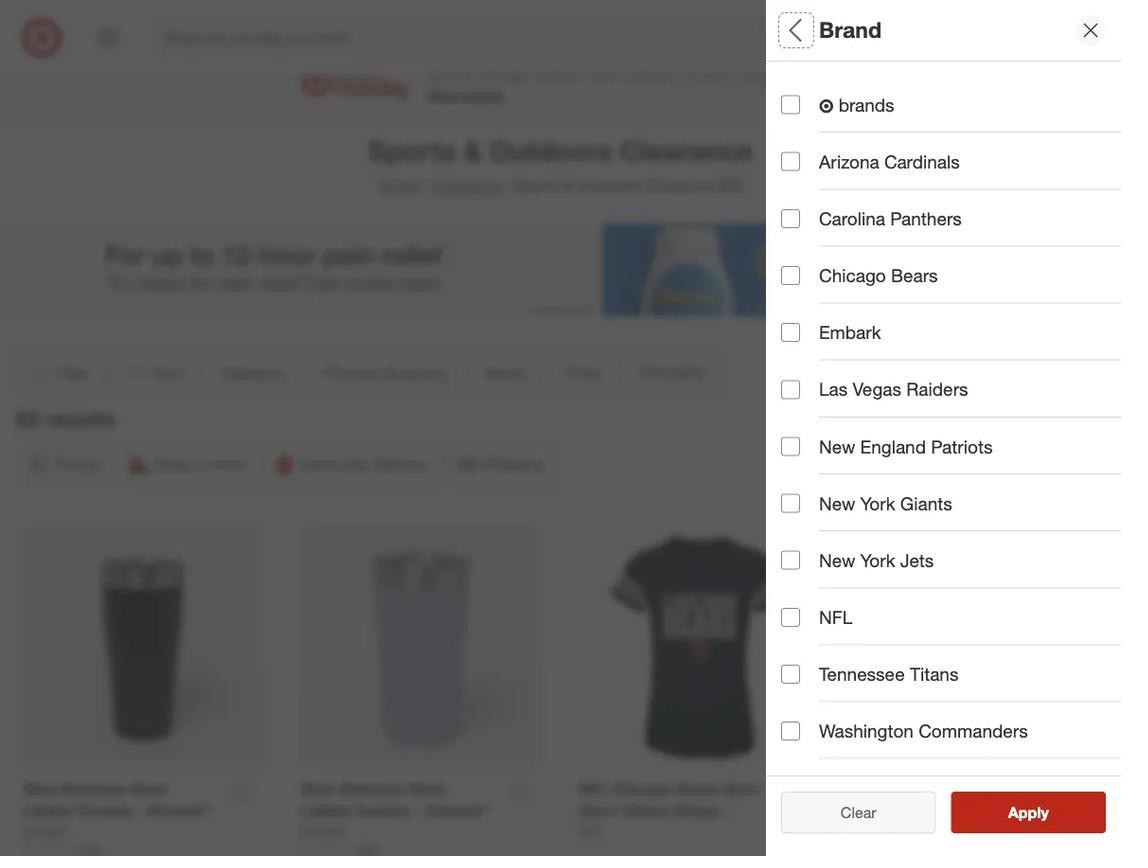 Task type: locate. For each thing, give the bounding box(es) containing it.
results for 83 results
[[45, 405, 116, 432]]

1 horizontal spatial product grouping
[[781, 147, 934, 169]]

results inside 'button'
[[1020, 803, 1069, 822]]

- up 319 'link'
[[137, 801, 143, 820]]

embark™ inside 20oz stainless steel lidded tumbler - embark™
[[426, 801, 490, 820]]

tennessee titans
[[819, 663, 959, 685]]

1 horizontal spatial price
[[781, 280, 826, 302]]

2 embark™ from the left
[[426, 801, 490, 820]]

product grouping down ¬ brands
[[781, 147, 934, 169]]

0 horizontal spatial price button
[[550, 352, 616, 394]]

clear all button
[[781, 792, 936, 833]]

shop
[[155, 455, 191, 474]]

chicago inside nfl chicago bears girls' short sleeve stripe fashion t-shirt
[[613, 780, 673, 798]]

0 horizontal spatial price
[[566, 364, 600, 382]]

2 york from the top
[[861, 549, 896, 571]]

1 vertical spatial price button
[[550, 352, 616, 394]]

grouping inside all filters dialog
[[855, 147, 934, 169]]

product
[[781, 147, 850, 169], [325, 364, 378, 382]]

category down the all filters
[[781, 81, 860, 103]]

0 vertical spatial results
[[45, 405, 116, 432]]

1 embark™ from the left
[[148, 801, 212, 820]]

brand right the all
[[819, 17, 882, 43]]

product grouping button
[[781, 128, 1121, 194], [309, 352, 462, 394]]

stainless right 20oz
[[339, 780, 404, 798]]

1 horizontal spatial lidded
[[301, 801, 350, 820]]

product grouping
[[781, 147, 934, 169], [325, 364, 446, 382]]

today!
[[476, 61, 529, 82]]

1 horizontal spatial /
[[505, 177, 510, 195]]

/ right clearance link
[[505, 177, 510, 195]]

stainless inside 20oz stainless steel lidded tumbler - embark™
[[339, 780, 404, 798]]

stainless right 30oz
[[60, 780, 126, 798]]

Washington Commanders checkbox
[[781, 722, 800, 741]]

- inside 30oz stainless steel lidded tumbler  - embark™
[[137, 801, 143, 820]]

steel
[[130, 780, 167, 798], [409, 780, 445, 798]]

brand inside dialog
[[819, 17, 882, 43]]

0 vertical spatial brand
[[819, 17, 882, 43]]

0 horizontal spatial chicago
[[613, 780, 673, 798]]

new
[[819, 436, 856, 457], [819, 492, 856, 514], [819, 549, 856, 571]]

grouping up 'delivery'
[[382, 364, 446, 382]]

category
[[781, 81, 860, 103], [222, 364, 285, 382]]

2 embark link from the left
[[301, 822, 346, 840]]

shipping button
[[448, 444, 556, 486]]

bears for nfl chicago bears girls' short sleeve stripe fashion t-shirt
[[677, 780, 719, 798]]

1 stainless from the left
[[60, 780, 126, 798]]

tumbler up the 255
[[354, 801, 412, 820]]

30oz stainless steel lidded tumbler  - embark™ image
[[22, 527, 263, 767], [22, 527, 263, 767]]

embark™ up 255 link
[[426, 801, 490, 820]]

1 embark link from the left
[[22, 822, 68, 840]]

0 horizontal spatial /
[[423, 177, 428, 195]]

1 vertical spatial results
[[1020, 803, 1069, 822]]

england
[[861, 436, 926, 457]]

- up 255 link
[[416, 801, 422, 820]]

results
[[45, 405, 116, 432], [1020, 803, 1069, 822]]

0 horizontal spatial embark
[[22, 822, 68, 839]]

- for 30oz stainless steel lidded tumbler  - embark™
[[137, 801, 143, 820]]

brand up shipping button on the left bottom of the page
[[485, 364, 526, 382]]

1 vertical spatial brand
[[781, 214, 833, 235]]

embark down 30oz
[[22, 822, 68, 839]]

sports
[[368, 134, 456, 167], [513, 177, 559, 195]]

1 new from the top
[[819, 436, 856, 457]]

Embark checkbox
[[781, 323, 800, 342]]

clearance left (83)
[[645, 177, 714, 195]]

steel inside 30oz stainless steel lidded tumbler  - embark™
[[130, 780, 167, 798]]

embark link down 30oz
[[22, 822, 68, 840]]

1 horizontal spatial nfl link
[[858, 822, 882, 841]]

sort
[[154, 364, 183, 382]]

lidded inside 20oz stainless steel lidded tumbler - embark™
[[301, 801, 350, 820]]

washington
[[819, 720, 914, 742]]

2 horizontal spatial chicago
[[891, 781, 951, 799]]

category button right sort
[[206, 352, 301, 394]]

new right new york jets checkbox
[[819, 549, 856, 571]]

- inside 20oz stainless steel lidded tumbler - embark™
[[416, 801, 422, 820]]

brand
[[819, 17, 882, 43], [781, 214, 833, 235], [485, 364, 526, 382]]

girls'
[[723, 780, 761, 798], [915, 802, 952, 821]]

product grouping inside all filters dialog
[[781, 147, 934, 169]]

1 horizontal spatial grouping
[[855, 147, 934, 169]]

embark™ up 319 'link'
[[148, 801, 212, 820]]

bears inside brand dialog
[[891, 265, 938, 286]]

1 horizontal spatial &
[[564, 177, 573, 195]]

grouping
[[855, 147, 934, 169], [382, 364, 446, 382]]

clear inside all filters dialog
[[831, 803, 867, 822]]

0 horizontal spatial nfl link
[[579, 822, 604, 840]]

chicago inside nfl chicago bears toddler girls' cheer set
[[891, 781, 951, 799]]

embark down 20oz
[[301, 822, 346, 839]]

0 vertical spatial york
[[861, 492, 896, 514]]

/
[[423, 177, 428, 195], [505, 177, 510, 195]]

0 horizontal spatial results
[[45, 405, 116, 432]]

0 vertical spatial &
[[463, 134, 482, 167]]

start
[[428, 87, 459, 103]]

lidded for 20oz
[[301, 801, 350, 820]]

1 horizontal spatial steel
[[409, 780, 445, 798]]

0 vertical spatial grouping
[[855, 147, 934, 169]]

grouping down brands
[[855, 147, 934, 169]]

1 vertical spatial york
[[861, 549, 896, 571]]

2 horizontal spatial embark
[[819, 322, 881, 343]]

steel for 30oz stainless steel lidded tumbler  - embark™
[[130, 780, 167, 798]]

1 horizontal spatial category
[[781, 81, 860, 103]]

2 new from the top
[[819, 492, 856, 514]]

steel inside 20oz stainless steel lidded tumbler - embark™
[[409, 780, 445, 798]]

0 horizontal spatial sports
[[368, 134, 456, 167]]

brand up chicago bears checkbox
[[781, 214, 833, 235]]

nfl chicago bears toddler girls' cheer set link
[[858, 779, 1055, 822]]

fpo/apo inside all filters dialog
[[781, 346, 863, 368]]

product down ¬
[[781, 147, 850, 169]]

0 horizontal spatial steel
[[130, 780, 167, 798]]

fpo/apo button
[[781, 327, 1121, 393], [624, 352, 722, 394]]

same day delivery
[[300, 455, 428, 474]]

0 vertical spatial outdoors
[[490, 134, 612, 167]]

set
[[1004, 802, 1028, 821]]

nfl for nfl chicago bears toddler girls' cheer set
[[858, 781, 887, 799]]

0 vertical spatial category
[[781, 81, 860, 103]]

bears down the panthers
[[891, 265, 938, 286]]

1 york from the top
[[861, 492, 896, 514]]

1 horizontal spatial product
[[781, 147, 850, 169]]

price
[[781, 280, 826, 302], [566, 364, 600, 382]]

embark for 30oz stainless steel lidded tumbler  - embark™
[[22, 822, 68, 839]]

brands
[[839, 94, 895, 116]]

tumbler inside 20oz stainless steel lidded tumbler - embark™
[[354, 801, 412, 820]]

1 vertical spatial sports
[[513, 177, 559, 195]]

york for jets
[[861, 549, 896, 571]]

0 horizontal spatial embark link
[[22, 822, 68, 840]]

embark™ for 30oz stainless steel lidded tumbler  - embark™
[[148, 801, 212, 820]]

0 horizontal spatial tumbler
[[76, 801, 133, 820]]

What can we help you find? suggestions appear below search field
[[152, 17, 882, 59]]

2 - from the left
[[416, 801, 422, 820]]

only
[[737, 61, 772, 82]]

tumbler up 319
[[76, 801, 133, 820]]

category button up cardinals
[[781, 62, 1121, 128]]

1 vertical spatial category
[[222, 364, 285, 382]]

sports & outdoors clearance target / clearance / sports & outdoors clearance (83)
[[368, 134, 753, 195]]

0 vertical spatial brand button
[[781, 194, 1121, 260]]

girls' inside nfl chicago bears girls' short sleeve stripe fashion t-shirt
[[723, 780, 761, 798]]

/ right target
[[423, 177, 428, 195]]

- for 20oz stainless steel lidded tumbler - embark™
[[416, 801, 422, 820]]

brand button down cardinals
[[781, 194, 1121, 260]]

lidded
[[22, 801, 71, 820], [301, 801, 350, 820]]

nfl down all
[[858, 823, 882, 840]]

0 vertical spatial product grouping
[[781, 147, 934, 169]]

2 tumbler from the left
[[354, 801, 412, 820]]

nfl inside nfl chicago bears toddler girls' cheer set
[[858, 781, 887, 799]]

nfl
[[819, 606, 853, 628], [579, 780, 608, 798], [858, 781, 887, 799], [579, 822, 604, 839], [858, 823, 882, 840]]

1 horizontal spatial sports
[[513, 177, 559, 195]]

all
[[871, 803, 886, 822]]

0 horizontal spatial -
[[137, 801, 143, 820]]

0 horizontal spatial lidded
[[22, 801, 71, 820]]

1 vertical spatial girls'
[[915, 802, 952, 821]]

1 - from the left
[[137, 801, 143, 820]]

0 horizontal spatial brand button
[[469, 352, 542, 394]]

pickup button
[[19, 444, 112, 486]]

clear inside brand dialog
[[841, 803, 877, 822]]

0 horizontal spatial category button
[[206, 352, 301, 394]]

319
[[81, 841, 100, 856]]

0 vertical spatial girls'
[[723, 780, 761, 798]]

-
[[137, 801, 143, 820], [416, 801, 422, 820]]

1 clear from the left
[[831, 803, 867, 822]]

score
[[534, 61, 584, 82]]

chicago
[[819, 265, 886, 286], [613, 780, 673, 798], [891, 781, 951, 799]]

bears
[[891, 265, 938, 286], [677, 780, 719, 798], [955, 781, 997, 799]]

bears up stripe in the bottom of the page
[[677, 780, 719, 798]]

product grouping up 'delivery'
[[325, 364, 446, 382]]

20oz
[[301, 780, 334, 798]]

sports up 'target' "link"
[[368, 134, 456, 167]]

0 vertical spatial product
[[781, 147, 850, 169]]

girls' inside nfl chicago bears toddler girls' cheer set
[[915, 802, 952, 821]]

lidded down 30oz
[[22, 801, 71, 820]]

nfl up short
[[579, 780, 608, 798]]

chicago down carolina
[[819, 265, 886, 286]]

stripe
[[675, 801, 718, 820]]

20oz stainless steel lidded tumbler - embark™ image
[[301, 527, 541, 767], [301, 527, 541, 767]]

nfl chicago bears girls' short sleeve stripe fashion t-shirt image
[[579, 527, 820, 767]]

lidded down 20oz
[[301, 801, 350, 820]]

0 horizontal spatial product
[[325, 364, 378, 382]]

carolina panthers
[[819, 208, 962, 229]]

2 vertical spatial brand
[[485, 364, 526, 382]]

online-
[[678, 61, 737, 82]]

chicago up the toddler
[[891, 781, 951, 799]]

steel up 255 link
[[409, 780, 445, 798]]

1 steel from the left
[[130, 780, 167, 798]]

tumbler for 30oz
[[76, 801, 133, 820]]

chicago up sleeve
[[613, 780, 673, 798]]

&
[[463, 134, 482, 167], [564, 177, 573, 195]]

2 / from the left
[[505, 177, 510, 195]]

1 horizontal spatial brand button
[[781, 194, 1121, 260]]

brand button
[[781, 194, 1121, 260], [469, 352, 542, 394]]

1 horizontal spatial chicago
[[819, 265, 886, 286]]

clearance
[[620, 134, 753, 167], [432, 177, 501, 195], [645, 177, 714, 195]]

shipping
[[483, 455, 543, 474]]

Las Vegas Raiders checkbox
[[781, 380, 800, 399]]

new for new england patriots
[[819, 436, 856, 457]]

results for see results
[[1020, 803, 1069, 822]]

product grouping button up the panthers
[[781, 128, 1121, 194]]

0 vertical spatial price
[[781, 280, 826, 302]]

0 horizontal spatial bears
[[677, 780, 719, 798]]

york for giants
[[861, 492, 896, 514]]

cardinals
[[885, 151, 960, 173]]

1 horizontal spatial stainless
[[339, 780, 404, 798]]

New England Patriots checkbox
[[781, 437, 800, 456]]

brand button up shipping button on the left bottom of the page
[[469, 352, 542, 394]]

0 horizontal spatial grouping
[[382, 364, 446, 382]]

2 vertical spatial new
[[819, 549, 856, 571]]

3 new from the top
[[819, 549, 856, 571]]

sports right clearance link
[[513, 177, 559, 195]]

embark link for 20oz stainless steel lidded tumbler - embark™
[[301, 822, 346, 840]]

1 horizontal spatial fpo/apo
[[781, 346, 863, 368]]

york left giants
[[861, 492, 896, 514]]

1 vertical spatial price
[[566, 364, 600, 382]]

0 vertical spatial product grouping button
[[781, 128, 1121, 194]]

1 vertical spatial &
[[564, 177, 573, 195]]

None checkbox
[[781, 95, 800, 114]]

0 horizontal spatial girls'
[[723, 780, 761, 798]]

price button
[[781, 260, 1121, 327], [550, 352, 616, 394]]

1 horizontal spatial embark link
[[301, 822, 346, 840]]

chicago for nfl chicago bears toddler girls' cheer set
[[891, 781, 951, 799]]

1 vertical spatial outdoors
[[577, 177, 641, 195]]

stock
[[935, 410, 979, 432]]

in
[[195, 455, 207, 474]]

apply button
[[951, 792, 1106, 833]]

nfl right 'nfl' checkbox
[[819, 606, 853, 628]]

1 vertical spatial product grouping
[[325, 364, 446, 382]]

1 vertical spatial brand button
[[469, 352, 542, 394]]

0 vertical spatial new
[[819, 436, 856, 457]]

1 vertical spatial new
[[819, 492, 856, 514]]

all filters dialog
[[766, 0, 1121, 856]]

bears inside nfl chicago bears girls' short sleeve stripe fashion t-shirt
[[677, 780, 719, 798]]

0 horizontal spatial stainless
[[60, 780, 126, 798]]

1 vertical spatial product grouping button
[[309, 352, 462, 394]]

0 horizontal spatial embark™
[[148, 801, 212, 820]]

1 lidded from the left
[[22, 801, 71, 820]]

nfl up all
[[858, 781, 887, 799]]

1 horizontal spatial tumbler
[[354, 801, 412, 820]]

york
[[861, 492, 896, 514], [861, 549, 896, 571]]

embark™ inside 30oz stainless steel lidded tumbler  - embark™
[[148, 801, 212, 820]]

category right sort
[[222, 364, 285, 382]]

1 horizontal spatial bears
[[891, 265, 938, 286]]

bears up cheer
[[955, 781, 997, 799]]

nfl link down all
[[858, 822, 882, 841]]

Include out of stock checkbox
[[781, 412, 800, 431]]

83
[[15, 405, 39, 432]]

0 horizontal spatial product grouping button
[[309, 352, 462, 394]]

product up the day
[[325, 364, 378, 382]]

nfl chicago bears toddler girls' cheer set image
[[858, 527, 1099, 768], [858, 527, 1099, 768]]

& up clearance link
[[463, 134, 482, 167]]

1 horizontal spatial results
[[1020, 803, 1069, 822]]

83 results
[[15, 405, 116, 432]]

1 tumbler from the left
[[76, 801, 133, 820]]

raiders
[[907, 379, 968, 400]]

1 horizontal spatial embark™
[[426, 801, 490, 820]]

& up advertisement region
[[564, 177, 573, 195]]

lidded inside 30oz stainless steel lidded tumbler  - embark™
[[22, 801, 71, 820]]

stainless for 20oz
[[339, 780, 404, 798]]

new right new york giants checkbox
[[819, 492, 856, 514]]

nfl link
[[579, 822, 604, 840], [858, 822, 882, 841]]

embark inside brand dialog
[[819, 322, 881, 343]]

nfl down short
[[579, 822, 604, 839]]

embark up las
[[819, 322, 881, 343]]

tumbler inside 30oz stainless steel lidded tumbler  - embark™
[[76, 801, 133, 820]]

1 horizontal spatial category button
[[781, 62, 1121, 128]]

steel up 319 'link'
[[130, 780, 167, 798]]

delivery
[[374, 455, 428, 474]]

embark link
[[22, 822, 68, 840], [301, 822, 346, 840]]

2 horizontal spatial bears
[[955, 781, 997, 799]]

same day delivery button
[[265, 444, 441, 486]]

2 stainless from the left
[[339, 780, 404, 798]]

1 horizontal spatial -
[[416, 801, 422, 820]]

0 horizontal spatial category
[[222, 364, 285, 382]]

embark link down 20oz
[[301, 822, 346, 840]]

2 steel from the left
[[409, 780, 445, 798]]

nfl link down short
[[579, 822, 604, 840]]

30oz
[[22, 780, 56, 798]]

product grouping button up 'delivery'
[[309, 352, 462, 394]]

2 lidded from the left
[[301, 801, 350, 820]]

1 horizontal spatial girls'
[[915, 802, 952, 821]]

stainless inside 30oz stainless steel lidded tumbler  - embark™
[[60, 780, 126, 798]]

ends
[[428, 61, 471, 82]]

1 horizontal spatial embark
[[301, 822, 346, 839]]

bears inside nfl chicago bears toddler girls' cheer set
[[955, 781, 997, 799]]

fpo/apo
[[781, 346, 863, 368], [640, 364, 706, 382]]

2 clear from the left
[[841, 803, 877, 822]]

clear
[[831, 803, 867, 822], [841, 803, 877, 822]]

new for new york giants
[[819, 492, 856, 514]]

target link
[[378, 177, 420, 195]]

0 vertical spatial category button
[[781, 62, 1121, 128]]

0 horizontal spatial product grouping
[[325, 364, 446, 382]]

nfl inside nfl chicago bears girls' short sleeve stripe fashion t-shirt
[[579, 780, 608, 798]]

york left jets
[[861, 549, 896, 571]]

1 horizontal spatial price button
[[781, 260, 1121, 327]]

nfl link for nfl chicago bears toddler girls' cheer set
[[858, 822, 882, 841]]

new down include
[[819, 436, 856, 457]]

nfl for nfl link corresponding to nfl chicago bears girls' short sleeve stripe fashion t-shirt
[[579, 822, 604, 839]]



Task type: vqa. For each thing, say whether or not it's contained in the screenshot.
Chicago within Brand dialog
yes



Task type: describe. For each thing, give the bounding box(es) containing it.
nfl inside brand dialog
[[819, 606, 853, 628]]

20oz stainless steel lidded tumbler - embark™
[[301, 780, 490, 820]]

clearance right target
[[432, 177, 501, 195]]

cyber monday target deals image
[[298, 59, 413, 104]]

price inside all filters dialog
[[781, 280, 826, 302]]

sort button
[[111, 352, 199, 394]]

clear all
[[831, 803, 886, 822]]

0 vertical spatial price button
[[781, 260, 1121, 327]]

¬ brands
[[819, 94, 895, 117]]

embark link for 30oz stainless steel lidded tumbler  - embark™
[[22, 822, 68, 840]]

advertisement region
[[0, 223, 1121, 317]]

carolina
[[819, 208, 885, 229]]

target
[[378, 177, 420, 195]]

30oz stainless steel lidded tumbler  - embark™
[[22, 780, 212, 820]]

include
[[819, 410, 878, 432]]

of
[[914, 410, 930, 432]]

pickup
[[54, 455, 100, 474]]

product inside all filters dialog
[[781, 147, 850, 169]]

fashion
[[579, 823, 635, 841]]

chicago for nfl chicago bears girls' short sleeve stripe fashion t-shirt
[[613, 780, 673, 798]]

0 horizontal spatial fpo/apo
[[640, 364, 706, 382]]

255
[[359, 841, 378, 856]]

vegas
[[853, 379, 902, 400]]

new york giants
[[819, 492, 952, 514]]

filter button
[[15, 352, 103, 394]]

shop in store
[[155, 455, 245, 474]]

new york jets
[[819, 549, 934, 571]]

embark for 20oz stainless steel lidded tumbler - embark™
[[301, 822, 346, 839]]

tumbler for 20oz
[[354, 801, 412, 820]]

ends today! score incredible online-only deals start saving
[[428, 61, 823, 103]]

arizona cardinals
[[819, 151, 960, 173]]

shop in store button
[[120, 444, 257, 486]]

255 link
[[301, 840, 541, 856]]

filters
[[814, 17, 872, 43]]

nfl chicago bears girls' short sleeve stripe fashion t-shirt link
[[579, 778, 775, 841]]

1 vertical spatial category button
[[206, 352, 301, 394]]

0 horizontal spatial &
[[463, 134, 482, 167]]

Arizona Cardinals checkbox
[[781, 152, 800, 171]]

none checkbox inside brand dialog
[[781, 95, 800, 114]]

1 vertical spatial product
[[325, 364, 378, 382]]

nfl for nfl link corresponding to nfl chicago bears toddler girls' cheer set
[[858, 823, 882, 840]]

include out of stock
[[819, 410, 979, 432]]

washington commanders
[[819, 720, 1028, 742]]

commanders
[[919, 720, 1028, 742]]

sleeve
[[623, 801, 670, 820]]

brand dialog
[[766, 0, 1121, 856]]

deals
[[777, 61, 823, 82]]

stainless for 30oz
[[60, 780, 126, 798]]

apply
[[1008, 803, 1049, 822]]

incredible
[[589, 61, 673, 82]]

patriots
[[931, 436, 993, 457]]

1 horizontal spatial fpo/apo button
[[781, 327, 1121, 393]]

New York Jets checkbox
[[781, 551, 800, 570]]

out
[[883, 410, 909, 432]]

nfl chicago bears toddler girls' cheer set
[[858, 781, 1028, 821]]

shirt
[[653, 823, 688, 841]]

clear for clear
[[841, 803, 877, 822]]

las
[[819, 379, 848, 400]]

new for new york jets
[[819, 549, 856, 571]]

saving
[[463, 87, 504, 103]]

t-
[[640, 823, 653, 841]]

clearance up (83)
[[620, 134, 753, 167]]

1 / from the left
[[423, 177, 428, 195]]

see results
[[989, 803, 1069, 822]]

nfl link for nfl chicago bears girls' short sleeve stripe fashion t-shirt
[[579, 822, 604, 840]]

30oz stainless steel lidded tumbler  - embark™ link
[[22, 778, 218, 822]]

319 link
[[22, 840, 263, 856]]

0 horizontal spatial fpo/apo button
[[624, 352, 722, 394]]

search
[[868, 30, 914, 49]]

search button
[[868, 17, 914, 63]]

giants
[[901, 492, 952, 514]]

clear button
[[781, 792, 936, 833]]

lidded for 30oz
[[22, 801, 71, 820]]

Carolina Panthers checkbox
[[781, 209, 800, 228]]

short
[[579, 801, 619, 820]]

bears for nfl chicago bears toddler girls' cheer set
[[955, 781, 997, 799]]

brand inside all filters dialog
[[781, 214, 833, 235]]

Tennessee Titans checkbox
[[781, 665, 800, 684]]

clear for clear all
[[831, 803, 867, 822]]

titans
[[910, 663, 959, 685]]

las vegas raiders
[[819, 379, 968, 400]]

nfl chicago bears girls' short sleeve stripe fashion t-shirt
[[579, 780, 761, 841]]

(83)
[[718, 177, 743, 195]]

toddler
[[858, 802, 911, 821]]

New York Giants checkbox
[[781, 494, 800, 513]]

new england patriots
[[819, 436, 993, 457]]

see results button
[[951, 792, 1106, 833]]

store
[[211, 455, 245, 474]]

tennessee
[[819, 663, 905, 685]]

0 vertical spatial sports
[[368, 134, 456, 167]]

20oz stainless steel lidded tumbler - embark™ link
[[301, 778, 497, 822]]

1 vertical spatial grouping
[[382, 364, 446, 382]]

see
[[989, 803, 1016, 822]]

category inside all filters dialog
[[781, 81, 860, 103]]

all
[[781, 17, 808, 43]]

chicago inside brand dialog
[[819, 265, 886, 286]]

arizona
[[819, 151, 880, 173]]

panthers
[[890, 208, 962, 229]]

day
[[343, 455, 370, 474]]

chicago bears
[[819, 265, 938, 286]]

filter
[[56, 364, 89, 382]]

embark™ for 20oz stainless steel lidded tumbler - embark™
[[426, 801, 490, 820]]

jets
[[901, 549, 934, 571]]

NFL checkbox
[[781, 608, 800, 627]]

1 horizontal spatial product grouping button
[[781, 128, 1121, 194]]

clearance link
[[432, 177, 501, 195]]

all filters
[[781, 17, 872, 43]]

same
[[300, 455, 339, 474]]

steel for 20oz stainless steel lidded tumbler - embark™
[[409, 780, 445, 798]]

Chicago Bears checkbox
[[781, 266, 800, 285]]

nfl for nfl chicago bears girls' short sleeve stripe fashion t-shirt
[[579, 780, 608, 798]]

¬
[[819, 95, 834, 117]]



